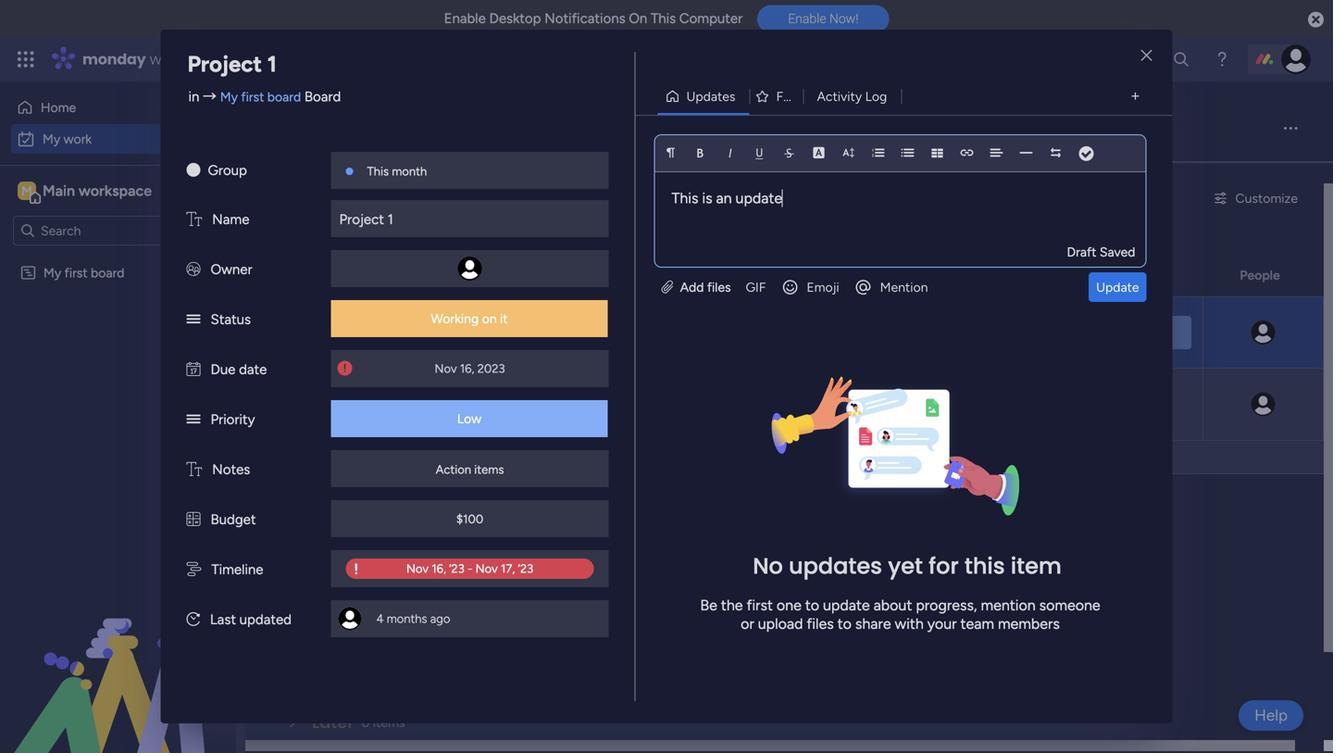 Task type: describe. For each thing, give the bounding box(es) containing it.
files button
[[750, 82, 804, 111]]

new item button
[[273, 183, 344, 213]]

the
[[721, 597, 743, 614]]

last updated
[[210, 611, 292, 628]]

someone
[[1040, 597, 1101, 614]]

select product image
[[17, 50, 35, 69]]

0 inside the later 0 items
[[362, 715, 370, 730]]

your
[[928, 615, 957, 633]]

or
[[741, 615, 755, 633]]

log
[[866, 88, 888, 104]]

2 vertical spatial my first board
[[308, 379, 389, 395]]

home link
[[11, 93, 225, 122]]

customize button
[[1206, 183, 1306, 213]]

my work link
[[11, 124, 225, 154]]

4
[[377, 611, 384, 626]]

my work option
[[11, 124, 225, 154]]

1 vertical spatial this month
[[413, 307, 478, 323]]

main
[[43, 182, 75, 200]]

text color image
[[813, 146, 826, 159]]

help button
[[1239, 700, 1304, 731]]

nov for nov 23, 2023
[[806, 397, 829, 412]]

enable now!
[[788, 11, 859, 26]]

$100
[[456, 512, 484, 527]]

be
[[701, 597, 718, 614]]

with
[[895, 615, 924, 633]]

dapulse numbers column image
[[187, 511, 201, 528]]

files
[[777, 88, 803, 104]]

my first board link
[[220, 89, 301, 105]]

search image
[[498, 191, 513, 206]]

﻿this
[[672, 189, 699, 207]]

for
[[929, 551, 959, 582]]

0 vertical spatial files
[[707, 279, 731, 295]]

checklist image
[[1079, 147, 1094, 160]]

this month inside no updates yet for this item dialog
[[367, 164, 427, 179]]

item inside button
[[311, 190, 337, 206]]

work for my
[[64, 131, 92, 147]]

is
[[702, 189, 713, 207]]

nov 16, 2023
[[435, 361, 505, 376]]

name
[[212, 211, 250, 228]]

share
[[856, 615, 892, 633]]

1 this month button from the top
[[408, 305, 484, 325]]

upload
[[758, 615, 803, 633]]

group
[[208, 162, 247, 179]]

size image
[[842, 146, 855, 159]]

home
[[41, 100, 76, 115]]

project 1 inside the "project 1" "button"
[[502, 379, 553, 395]]

16,
[[460, 361, 475, 376]]

in → my first board board
[[188, 88, 341, 105]]

emoji button
[[774, 272, 847, 302]]

+
[[303, 450, 311, 465]]

no
[[753, 551, 783, 582]]

1 vertical spatial working on it
[[948, 396, 1025, 412]]

progress,
[[916, 597, 978, 614]]

first down past
[[329, 307, 353, 323]]

1 horizontal spatial to
[[838, 615, 852, 633]]

1 vertical spatial my first board
[[308, 307, 389, 323]]

management
[[187, 49, 288, 69]]

1 button
[[373, 307, 385, 379]]

activity
[[817, 88, 862, 104]]

items inside this week 0 items
[[413, 581, 445, 597]]

my first board list box
[[0, 253, 236, 539]]

23,
[[832, 397, 848, 412]]

owner
[[211, 261, 252, 278]]

notifications
[[545, 10, 626, 27]]

draft
[[1067, 244, 1097, 260]]

2023 for nov 16, 2023
[[478, 361, 505, 376]]

italic image
[[724, 146, 737, 159]]

first inside list box
[[65, 265, 88, 281]]

v2 pulse updated log image
[[187, 611, 200, 628]]

update inside be the first one to update about progress, mention someone or upload files to share with your team members
[[823, 597, 870, 614]]

Search in workspace field
[[39, 220, 155, 241]]

+ add item
[[303, 450, 367, 465]]

an
[[716, 189, 732, 207]]

project 1 up v2 overdue deadline icon
[[308, 334, 366, 351]]

bold image
[[694, 146, 707, 159]]

0 horizontal spatial update
[[736, 189, 783, 207]]

help
[[1255, 706, 1288, 725]]

m
[[21, 183, 32, 199]]

dates
[[353, 266, 402, 289]]

v2 overdue deadline image
[[338, 360, 352, 377]]

john smith image
[[1282, 44, 1311, 74]]

status inside no updates yet for this item dialog
[[211, 311, 251, 328]]

1 inside button
[[377, 336, 382, 349]]

my first board inside my first board list box
[[44, 265, 125, 281]]

enable desktop notifications on this computer
[[444, 10, 743, 27]]

items inside past dates 2 items
[[420, 270, 452, 286]]

emoji
[[807, 279, 840, 295]]

underline image
[[753, 146, 766, 159]]

board inside in → my first board board
[[267, 89, 301, 105]]

updated
[[240, 611, 292, 628]]

table image
[[931, 146, 944, 159]]

board down dates
[[356, 307, 389, 323]]

update
[[1097, 279, 1140, 295]]

low
[[457, 411, 482, 427]]

computer
[[680, 10, 743, 27]]

dapulse text column image for notes
[[187, 461, 202, 478]]

dapulse timeline column image
[[187, 561, 201, 578]]

link image
[[961, 146, 974, 159]]

hide button
[[539, 183, 607, 213]]

0 horizontal spatial to
[[806, 597, 820, 614]]

gif button
[[739, 272, 774, 302]]

board
[[305, 88, 341, 105]]

nov for nov 16, 2023
[[435, 361, 457, 376]]

month inside no updates yet for this item dialog
[[392, 164, 427, 179]]

1 vertical spatial month
[[440, 307, 478, 323]]

main workspace
[[43, 182, 152, 200]]

new item
[[281, 190, 337, 206]]

update button
[[1089, 272, 1147, 302]]

updates
[[789, 551, 883, 582]]

0 inside this week 0 items
[[402, 581, 410, 597]]

enable for enable now!
[[788, 11, 827, 26]]

yet
[[888, 551, 923, 582]]

be the first one to update about progress, mention someone or upload files to share with your team members
[[701, 597, 1101, 633]]

new
[[281, 190, 308, 206]]

dapulse text column image for name
[[187, 211, 202, 228]]

1 vertical spatial item
[[341, 450, 367, 465]]

due
[[211, 361, 236, 378]]

monday work management
[[82, 49, 288, 69]]

items inside the later 0 items
[[373, 715, 405, 730]]

&bull; bullets image
[[902, 146, 915, 159]]

workspace selection element
[[18, 180, 155, 204]]

first inside in → my first board board
[[241, 89, 264, 105]]

subitem
[[331, 406, 386, 424]]

close image
[[1141, 49, 1153, 63]]

work
[[323, 107, 397, 148]]

no updates yet for this item
[[753, 551, 1062, 582]]

items inside no updates yet for this item dialog
[[474, 462, 504, 477]]

in
[[188, 88, 199, 105]]

my up +
[[308, 379, 326, 395]]



Task type: vqa. For each thing, say whether or not it's contained in the screenshot.
more dots icon on the top of page
no



Task type: locate. For each thing, give the bounding box(es) containing it.
0 horizontal spatial enable
[[444, 10, 486, 27]]

0 vertical spatial my first board button
[[303, 305, 395, 325]]

0 vertical spatial this month button
[[408, 305, 484, 325]]

first
[[241, 89, 264, 105], [65, 265, 88, 281], [329, 307, 353, 323], [329, 379, 353, 395], [747, 597, 773, 614]]

0 vertical spatial item
[[311, 190, 337, 206]]

people
[[1240, 267, 1281, 283]]

on inside no updates yet for this item dialog
[[482, 311, 497, 326]]

0 vertical spatial update
[[736, 189, 783, 207]]

1 vertical spatial status
[[211, 311, 251, 328]]

activity log
[[817, 88, 888, 104]]

nov
[[435, 361, 457, 376], [806, 397, 829, 412]]

update right an
[[736, 189, 783, 207]]

it
[[500, 311, 508, 326], [1017, 396, 1025, 412]]

0
[[402, 581, 410, 597], [362, 715, 370, 730]]

v2 multiple person column image
[[187, 261, 201, 278]]

my inside in → my first board board
[[220, 89, 238, 105]]

1 horizontal spatial enable
[[788, 11, 827, 26]]

this right on
[[651, 10, 676, 27]]

project 1
[[188, 50, 277, 77], [339, 211, 393, 228], [308, 334, 366, 351], [502, 379, 553, 395]]

my work
[[273, 107, 397, 148]]

this week 0 items
[[312, 577, 445, 601]]

2023 right 23,
[[851, 397, 878, 412]]

lottie animation image
[[0, 566, 236, 753]]

updates
[[687, 88, 736, 104]]

1 vertical spatial update
[[823, 597, 870, 614]]

this month down 16,
[[413, 379, 478, 395]]

workspace
[[79, 182, 152, 200]]

customize
[[1236, 190, 1299, 206]]

my down search in workspace 'field'
[[44, 265, 61, 281]]

2 vertical spatial month
[[440, 379, 478, 395]]

today
[[312, 510, 365, 534]]

my work
[[43, 131, 92, 147]]

this down 2
[[413, 307, 437, 323]]

2 my first board button from the top
[[303, 377, 395, 397]]

﻿this is an update
[[672, 189, 783, 207]]

project 1 button
[[497, 377, 558, 397]]

last
[[210, 611, 236, 628]]

1 horizontal spatial work
[[150, 49, 183, 69]]

0 vertical spatial working on it
[[431, 311, 508, 326]]

0 vertical spatial priority
[[1106, 267, 1150, 283]]

add inside no updates yet for this item dialog
[[680, 279, 704, 295]]

my down past
[[308, 307, 326, 323]]

align image
[[991, 146, 1004, 159]]

2 this month button from the top
[[408, 377, 484, 397]]

0 horizontal spatial it
[[500, 311, 508, 326]]

files inside be the first one to update about progress, mention someone or upload files to share with your team members
[[807, 615, 834, 633]]

1 horizontal spatial working on it
[[948, 396, 1025, 412]]

board
[[267, 89, 301, 105], [91, 265, 125, 281], [356, 307, 389, 323], [356, 379, 389, 395]]

my first board button down past
[[303, 305, 395, 325]]

item right new
[[311, 190, 337, 206]]

date
[[239, 361, 267, 378]]

nov inside no updates yet for this item dialog
[[435, 361, 457, 376]]

action items
[[436, 462, 504, 477]]

nov left 23,
[[806, 397, 829, 412]]

enable now! button
[[758, 5, 889, 33]]

1 horizontal spatial item
[[341, 450, 367, 465]]

priority right v2 status image
[[211, 411, 255, 428]]

to right one
[[806, 597, 820, 614]]

project 1 down nov 16, 2023
[[502, 379, 553, 395]]

nov left 16,
[[435, 361, 457, 376]]

this month button
[[408, 305, 484, 325], [408, 377, 484, 397]]

files right upload
[[807, 615, 834, 633]]

updates button
[[658, 82, 750, 111]]

1 vertical spatial work
[[64, 131, 92, 147]]

to left "share"
[[838, 615, 852, 633]]

monday marketplace image
[[1127, 50, 1146, 69]]

members
[[998, 615, 1060, 633]]

2023 for nov 23, 2023
[[851, 397, 878, 412]]

0 horizontal spatial status
[[211, 311, 251, 328]]

v2 status image
[[187, 311, 201, 328]]

my inside list box
[[44, 265, 61, 281]]

my first board down search in workspace 'field'
[[44, 265, 125, 281]]

team
[[961, 615, 995, 633]]

this month button down 2
[[408, 305, 484, 325]]

2 dapulse text column image from the top
[[187, 461, 202, 478]]

my inside option
[[43, 131, 60, 147]]

1 my first board button from the top
[[303, 305, 395, 325]]

1 horizontal spatial add
[[680, 279, 704, 295]]

work for monday
[[150, 49, 183, 69]]

month
[[392, 164, 427, 179], [440, 307, 478, 323], [440, 379, 478, 395]]

to
[[806, 597, 820, 614], [838, 615, 852, 633]]

project 1 up dates
[[339, 211, 393, 228]]

project up v2 overdue deadline icon
[[308, 334, 356, 351]]

1 horizontal spatial files
[[807, 615, 834, 633]]

1 horizontal spatial 0
[[402, 581, 410, 597]]

help image
[[1213, 50, 1232, 69]]

project inside "button"
[[502, 379, 544, 395]]

0 horizontal spatial 0
[[362, 715, 370, 730]]

dapulse close image
[[1309, 11, 1324, 30]]

draft saved
[[1067, 244, 1136, 260]]

0 vertical spatial status
[[965, 267, 1003, 283]]

priority
[[1106, 267, 1150, 283], [211, 411, 255, 428]]

items right action
[[474, 462, 504, 477]]

item up mention
[[1011, 551, 1062, 582]]

1 vertical spatial priority
[[211, 411, 255, 428]]

0 horizontal spatial working
[[431, 311, 479, 326]]

option
[[0, 256, 236, 260]]

project 1 up →
[[188, 50, 277, 77]]

dapulse attachment image
[[662, 279, 674, 295]]

this
[[965, 551, 1005, 582]]

enable left 'desktop'
[[444, 10, 486, 27]]

add view image
[[1132, 90, 1140, 103]]

enable inside button
[[788, 11, 827, 26]]

month up 16,
[[440, 307, 478, 323]]

0 horizontal spatial on
[[482, 311, 497, 326]]

0 vertical spatial it
[[500, 311, 508, 326]]

work down home
[[64, 131, 92, 147]]

rtl ltr image
[[1050, 146, 1063, 159]]

working inside no updates yet for this item dialog
[[431, 311, 479, 326]]

0 vertical spatial 2023
[[478, 361, 505, 376]]

items right later
[[373, 715, 405, 730]]

1 vertical spatial to
[[838, 615, 852, 633]]

board up subitem 1
[[356, 379, 389, 395]]

2
[[410, 270, 417, 286]]

search everything image
[[1173, 50, 1191, 69]]

my first board down past
[[308, 307, 389, 323]]

one
[[777, 597, 802, 614]]

mention
[[880, 279, 928, 295]]

priority down saved
[[1106, 267, 1150, 283]]

1 horizontal spatial update
[[823, 597, 870, 614]]

my
[[220, 89, 238, 105], [273, 107, 316, 148], [43, 131, 60, 147], [44, 265, 61, 281], [308, 307, 326, 323], [308, 379, 326, 395]]

project up →
[[188, 50, 262, 77]]

0 vertical spatial on
[[482, 311, 497, 326]]

date
[[825, 267, 853, 283]]

0 vertical spatial to
[[806, 597, 820, 614]]

this month down 2
[[413, 307, 478, 323]]

v2 sun image
[[187, 162, 201, 179]]

0 horizontal spatial work
[[64, 131, 92, 147]]

0 vertical spatial add
[[680, 279, 704, 295]]

work right monday on the top
[[150, 49, 183, 69]]

month down 16,
[[440, 379, 478, 395]]

v2 status image
[[187, 411, 201, 428]]

nov 23, 2023
[[806, 397, 878, 412]]

action
[[436, 462, 472, 477]]

1 horizontal spatial working
[[948, 396, 996, 412]]

desktop
[[489, 10, 541, 27]]

item inside dialog
[[1011, 551, 1062, 582]]

status right mention
[[965, 267, 1003, 283]]

ago
[[430, 611, 450, 626]]

1 horizontal spatial it
[[1017, 396, 1025, 412]]

project down nov 16, 2023
[[502, 379, 544, 395]]

strikethrough image
[[783, 146, 796, 159]]

1 vertical spatial 0
[[362, 715, 370, 730]]

first up or
[[747, 597, 773, 614]]

week
[[350, 577, 394, 601]]

monday
[[82, 49, 146, 69]]

no updates yet for this item dialog
[[0, 0, 1334, 753]]

0 horizontal spatial working on it
[[431, 311, 508, 326]]

0 vertical spatial working
[[431, 311, 479, 326]]

dapulse text column image
[[187, 211, 202, 228], [187, 461, 202, 478]]

0 vertical spatial 0
[[402, 581, 410, 597]]

0 vertical spatial nov
[[435, 361, 457, 376]]

project up dates
[[339, 211, 384, 228]]

1 dapulse text column image from the top
[[187, 211, 202, 228]]

1 horizontal spatial nov
[[806, 397, 829, 412]]

workspace image
[[18, 181, 36, 201]]

hide
[[572, 190, 600, 206]]

item down subitem
[[341, 450, 367, 465]]

items right 2
[[420, 270, 452, 286]]

0 vertical spatial dapulse text column image
[[187, 211, 202, 228]]

work inside option
[[64, 131, 92, 147]]

dapulse date column image
[[187, 361, 201, 378]]

this month button down 16,
[[408, 377, 484, 397]]

dapulse text column image left notes
[[187, 461, 202, 478]]

items up ago
[[413, 581, 445, 597]]

first inside be the first one to update about progress, mention someone or upload files to share with your team members
[[747, 597, 773, 614]]

board left board
[[267, 89, 301, 105]]

my first board button
[[303, 305, 395, 325], [303, 377, 395, 397]]

now!
[[830, 11, 859, 26]]

board down search in workspace 'field'
[[91, 265, 125, 281]]

0 horizontal spatial priority
[[211, 411, 255, 428]]

1 vertical spatial on
[[1000, 396, 1014, 412]]

0 horizontal spatial item
[[311, 190, 337, 206]]

project
[[188, 50, 262, 77], [339, 211, 384, 228], [308, 334, 356, 351], [502, 379, 544, 395]]

this month up the filter dashboard by text search field
[[367, 164, 427, 179]]

1 vertical spatial nov
[[806, 397, 829, 412]]

saved
[[1100, 244, 1136, 260]]

my down home
[[43, 131, 60, 147]]

2023 inside no updates yet for this item dialog
[[478, 361, 505, 376]]

Filter dashboard by text search field
[[352, 183, 520, 213]]

1 horizontal spatial 2023
[[851, 397, 878, 412]]

priority inside no updates yet for this item dialog
[[211, 411, 255, 428]]

budget
[[211, 511, 256, 528]]

0 horizontal spatial 2023
[[478, 361, 505, 376]]

home option
[[11, 93, 225, 122]]

later 0 items
[[312, 710, 405, 734]]

add files
[[677, 279, 731, 295]]

1 vertical spatial add
[[314, 450, 338, 465]]

0 vertical spatial work
[[150, 49, 183, 69]]

0 vertical spatial my first board
[[44, 265, 125, 281]]

0 horizontal spatial files
[[707, 279, 731, 295]]

board inside my first board list box
[[91, 265, 125, 281]]

1 vertical spatial this month button
[[408, 377, 484, 397]]

my right →
[[220, 89, 238, 105]]

→
[[203, 88, 217, 105]]

working on it
[[431, 311, 508, 326], [948, 396, 1025, 412]]

1 horizontal spatial priority
[[1106, 267, 1150, 283]]

month up the filter dashboard by text search field
[[392, 164, 427, 179]]

1 horizontal spatial on
[[1000, 396, 1014, 412]]

add
[[680, 279, 704, 295], [314, 450, 338, 465]]

update up "share"
[[823, 597, 870, 614]]

1 enable from the left
[[444, 10, 486, 27]]

this down work
[[367, 164, 389, 179]]

enable for enable desktop notifications on this computer
[[444, 10, 486, 27]]

dapulse text column image left name
[[187, 211, 202, 228]]

1 vertical spatial files
[[807, 615, 834, 633]]

format image
[[665, 146, 678, 159]]

0 vertical spatial this month
[[367, 164, 427, 179]]

1 vertical spatial working
[[948, 396, 996, 412]]

first down v2 overdue deadline icon
[[329, 379, 353, 395]]

this left week
[[312, 577, 346, 601]]

2 vertical spatial this month
[[413, 379, 478, 395]]

my down board
[[273, 107, 316, 148]]

1 inside "button"
[[547, 379, 553, 395]]

0 right later
[[362, 715, 370, 730]]

about
[[874, 597, 913, 614]]

2023 right 16,
[[478, 361, 505, 376]]

first down management on the left top
[[241, 89, 264, 105]]

working on it inside no updates yet for this item dialog
[[431, 311, 508, 326]]

1 vertical spatial my first board button
[[303, 377, 395, 397]]

0 vertical spatial month
[[392, 164, 427, 179]]

line image
[[1020, 146, 1033, 159]]

0 horizontal spatial nov
[[435, 361, 457, 376]]

timeline
[[212, 561, 263, 578]]

my first board down v2 overdue deadline icon
[[308, 379, 389, 395]]

lottie animation element
[[0, 566, 236, 753]]

it inside dialog
[[500, 311, 508, 326]]

4 months ago
[[377, 611, 450, 626]]

1 vertical spatial dapulse text column image
[[187, 461, 202, 478]]

2 enable from the left
[[788, 11, 827, 26]]

files left gif
[[707, 279, 731, 295]]

1
[[267, 50, 277, 77], [388, 211, 393, 228], [360, 334, 366, 351], [377, 336, 382, 349], [547, 379, 553, 395], [390, 406, 396, 424]]

status right v2 status icon
[[211, 311, 251, 328]]

0 horizontal spatial add
[[314, 450, 338, 465]]

2 horizontal spatial item
[[1011, 551, 1062, 582]]

months
[[387, 611, 427, 626]]

add right dapulse attachment image
[[680, 279, 704, 295]]

working
[[431, 311, 479, 326], [948, 396, 996, 412]]

1 vertical spatial it
[[1017, 396, 1025, 412]]

this down nov 16, 2023
[[413, 379, 437, 395]]

later
[[312, 710, 354, 734]]

mention button
[[847, 272, 936, 302]]

this month
[[367, 164, 427, 179], [413, 307, 478, 323], [413, 379, 478, 395]]

notes
[[212, 461, 250, 478]]

enable left now!
[[788, 11, 827, 26]]

mention
[[981, 597, 1036, 614]]

gif
[[746, 279, 766, 295]]

1 horizontal spatial status
[[965, 267, 1003, 283]]

1 vertical spatial 2023
[[851, 397, 878, 412]]

0 up months
[[402, 581, 410, 597]]

1. numbers image
[[872, 146, 885, 159]]

first down search in workspace 'field'
[[65, 265, 88, 281]]

past
[[312, 266, 349, 289]]

add right +
[[314, 450, 338, 465]]

this inside dialog
[[367, 164, 389, 179]]

my first board button up subitem
[[303, 377, 395, 397]]

2 vertical spatial item
[[1011, 551, 1062, 582]]

None search field
[[352, 183, 520, 213]]



